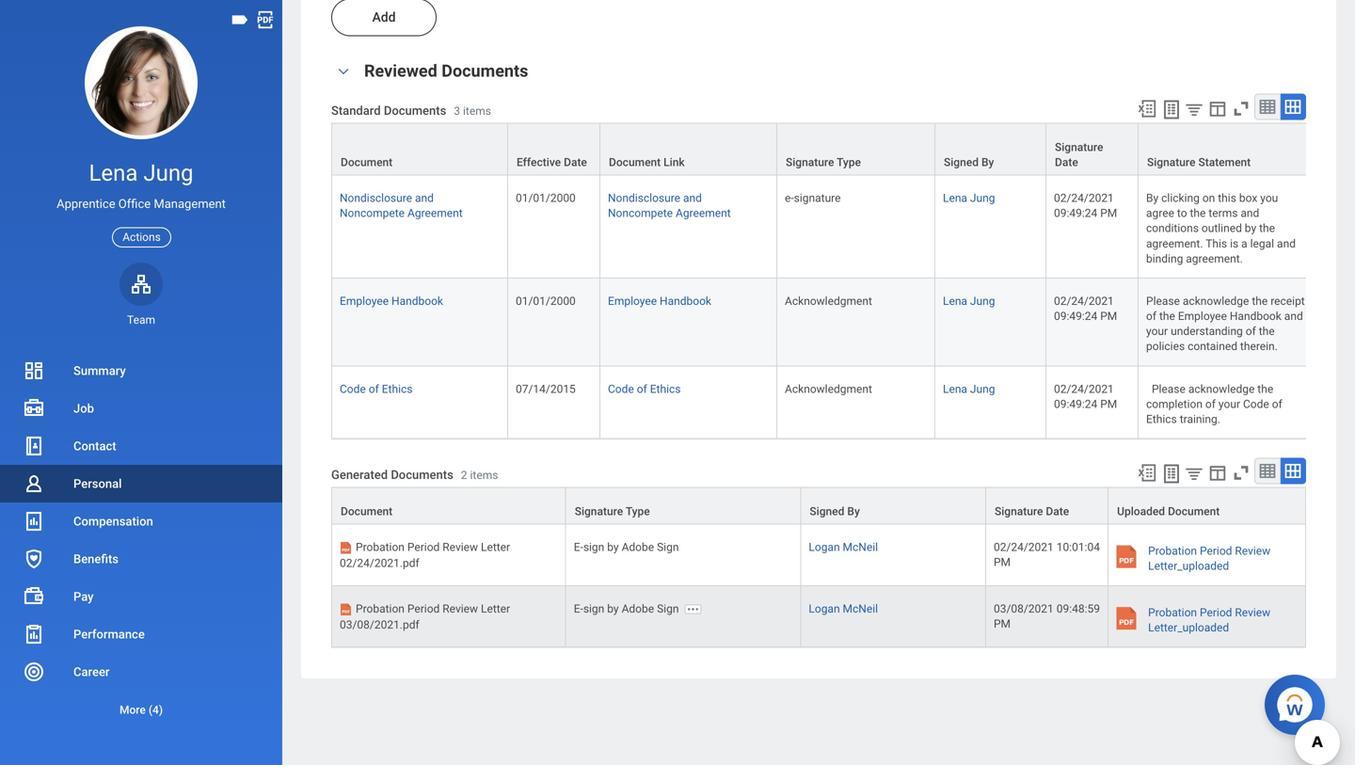Task type: vqa. For each thing, say whether or not it's contained in the screenshot.
Agreement to the right
yes



Task type: locate. For each thing, give the bounding box(es) containing it.
employee inside please acknowledge the receipt of the employee handbook and your understanding of the policies contained therein.
[[1179, 310, 1228, 323]]

and down receipt
[[1285, 310, 1304, 323]]

code up generated
[[340, 383, 366, 396]]

nondisclosure
[[340, 192, 412, 205], [608, 192, 681, 205]]

date
[[564, 156, 587, 169], [1056, 156, 1079, 169], [1046, 505, 1070, 518]]

noncompete down document link
[[608, 207, 673, 220]]

code down therein.
[[1244, 398, 1270, 411]]

1 probation period review letter_uploaded link from the top
[[1149, 540, 1298, 574]]

documents up 3
[[442, 61, 529, 81]]

1 sign from the top
[[657, 541, 679, 554]]

1 acknowledgment element from the top
[[785, 291, 873, 308]]

documents up the document column header on the top left of page
[[384, 103, 447, 118]]

2 lena jung link from the top
[[943, 291, 996, 308]]

your up training.
[[1219, 398, 1241, 411]]

0 horizontal spatial employee handbook
[[340, 295, 443, 308]]

document link
[[609, 156, 685, 169]]

lena jung for nondisclosure and noncompete agreement
[[943, 192, 996, 205]]

on
[[1203, 192, 1216, 205]]

1 logan mcneil from the top
[[809, 541, 879, 554]]

01/01/2000 up 07/14/2015
[[516, 295, 576, 308]]

row
[[331, 123, 1316, 177], [331, 176, 1316, 279], [331, 279, 1316, 367], [331, 367, 1316, 439], [331, 487, 1307, 525], [331, 525, 1307, 586], [331, 586, 1307, 648]]

1 vertical spatial by
[[608, 541, 619, 554]]

0 horizontal spatial signed
[[810, 505, 845, 518]]

0 vertical spatial document button
[[332, 124, 508, 175]]

2 horizontal spatial code
[[1244, 398, 1270, 411]]

1 horizontal spatial handbook
[[660, 295, 712, 308]]

therein.
[[1241, 340, 1278, 353]]

binding
[[1147, 252, 1184, 265]]

0 vertical spatial signed
[[944, 156, 979, 169]]

agreement
[[408, 207, 463, 220], [676, 207, 731, 220]]

agreement down the document column header on the top left of page
[[408, 207, 463, 220]]

1 horizontal spatial employee handbook
[[608, 295, 712, 308]]

1 horizontal spatial signature type
[[786, 156, 862, 169]]

logan mcneil link
[[809, 537, 879, 554], [809, 599, 879, 616]]

document down standard
[[341, 156, 393, 169]]

select to filter grid data image for standard documents
[[1184, 99, 1205, 119]]

logan
[[809, 541, 840, 554], [809, 602, 840, 616]]

2 logan mcneil from the top
[[809, 602, 879, 616]]

signed by inside column header
[[944, 156, 995, 169]]

lena for employee handbook
[[943, 295, 968, 308]]

1 vertical spatial signed by
[[810, 505, 860, 518]]

1 horizontal spatial noncompete
[[608, 207, 673, 220]]

table image
[[1259, 462, 1278, 481]]

logan for 02/24/2021
[[809, 541, 840, 554]]

3 row from the top
[[331, 279, 1316, 367]]

2 acknowledgment from the top
[[785, 383, 873, 396]]

date right signed by column header
[[1056, 156, 1079, 169]]

document image up 03/08/2021.pdf
[[340, 602, 352, 617]]

0 vertical spatial acknowledgment
[[785, 295, 873, 308]]

1 document image from the top
[[340, 541, 352, 556]]

0 vertical spatial documents
[[442, 61, 529, 81]]

0 vertical spatial letter
[[481, 541, 510, 554]]

the down therein.
[[1258, 383, 1274, 396]]

1 vertical spatial e-sign by adobe sign element
[[574, 599, 679, 616]]

lena jung link for by clicking on this box you agree to the terms and conditions outlined by the agreement. this is a legal and binding agreement.
[[943, 188, 996, 205]]

adobe
[[622, 541, 654, 554], [622, 602, 654, 616]]

team lena jung element
[[120, 312, 163, 328]]

1 vertical spatial acknowledge
[[1189, 383, 1255, 396]]

code of ethics link
[[340, 379, 413, 396], [608, 379, 681, 396]]

0 vertical spatial toolbar
[[1129, 94, 1307, 123]]

actions
[[123, 231, 161, 244]]

3 02/24/2021 09:49:24 pm from the top
[[1055, 383, 1118, 411]]

acknowledge up training.
[[1189, 383, 1255, 396]]

02/24/2021 for please acknowledge the receipt of the employee handbook and your understanding of the policies contained therein.
[[1055, 295, 1115, 308]]

0 horizontal spatial agreement
[[408, 207, 463, 220]]

2 sign from the top
[[584, 602, 605, 616]]

e-sign by adobe sign element for probation period review letter 02/24/2021.pdf
[[574, 537, 679, 554]]

select to filter grid data image
[[1184, 99, 1205, 119], [1185, 464, 1205, 484]]

0 horizontal spatial nondisclosure and noncompete agreement link
[[340, 188, 463, 220]]

navigation pane region
[[0, 0, 282, 766]]

1 vertical spatial 01/01/2000
[[516, 295, 576, 308]]

2 horizontal spatial ethics
[[1147, 413, 1178, 426]]

e-sign by adobe sign element
[[574, 537, 679, 554], [574, 599, 679, 616]]

toolbar up uploaded document popup button
[[1129, 458, 1307, 487]]

document image up 02/24/2021.pdf
[[340, 541, 352, 556]]

signature date button down export to excel image
[[1047, 124, 1138, 175]]

letter_uploaded for 03/08/2021 09:48:59 pm
[[1149, 621, 1230, 634]]

the inside please acknowledge the completion of your code of ethics training.
[[1258, 383, 1274, 396]]

e-sign by adobe sign
[[574, 541, 679, 554], [574, 602, 679, 616]]

document down export to worksheets image on the bottom of the page
[[1169, 505, 1221, 518]]

2 nondisclosure from the left
[[608, 192, 681, 205]]

1 row from the top
[[331, 123, 1316, 177]]

nondisclosure and noncompete agreement down link
[[608, 192, 731, 220]]

sign for probation period review letter 03/08/2021.pdf
[[584, 602, 605, 616]]

items right 3
[[463, 104, 491, 118]]

reviewed documents
[[364, 61, 529, 81]]

nondisclosure and noncompete agreement link
[[340, 188, 463, 220], [608, 188, 731, 220]]

please inside please acknowledge the receipt of the employee handbook and your understanding of the policies contained therein.
[[1147, 295, 1181, 308]]

1 probation period review letter_uploaded from the top
[[1149, 545, 1271, 573]]

0 vertical spatial signed by button
[[936, 124, 1046, 175]]

you
[[1261, 192, 1279, 205]]

2 employee handbook from the left
[[608, 295, 712, 308]]

please
[[1147, 295, 1181, 308], [1152, 383, 1186, 396]]

2 acknowledgment element from the top
[[785, 379, 873, 396]]

signature statement
[[1148, 156, 1252, 169]]

letter
[[481, 541, 510, 554], [481, 602, 510, 616]]

1 vertical spatial documents
[[384, 103, 447, 118]]

type
[[837, 156, 862, 169], [626, 505, 650, 518]]

1 horizontal spatial nondisclosure and noncompete agreement
[[608, 192, 731, 220]]

reviewed documents button
[[364, 61, 529, 81]]

0 vertical spatial logan
[[809, 541, 840, 554]]

signature for signature type popup button within column header
[[786, 156, 835, 169]]

1 vertical spatial select to filter grid data image
[[1185, 464, 1205, 484]]

1 vertical spatial e-sign by adobe sign
[[574, 602, 679, 616]]

lena jung inside navigation pane region
[[89, 160, 194, 186]]

noncompete
[[340, 207, 405, 220], [608, 207, 673, 220]]

1 02/24/2021 09:49:24 pm from the top
[[1055, 192, 1118, 220]]

acknowledge for code
[[1189, 383, 1255, 396]]

1 horizontal spatial by
[[982, 156, 995, 169]]

nondisclosure and noncompete agreement down the document column header on the top left of page
[[340, 192, 463, 220]]

1 logan mcneil link from the top
[[809, 537, 879, 554]]

receipt
[[1271, 295, 1306, 308]]

probation period review letter 03/08/2021.pdf
[[340, 602, 510, 632]]

1 horizontal spatial your
[[1219, 398, 1241, 411]]

1 e-sign by adobe sign from the top
[[574, 541, 679, 554]]

lena jung link
[[943, 188, 996, 205], [943, 291, 996, 308], [943, 379, 996, 396]]

type for signature type popup button to the bottom
[[626, 505, 650, 518]]

2 vertical spatial by
[[608, 602, 619, 616]]

e-sign by adobe sign for probation period review letter 02/24/2021.pdf
[[574, 541, 679, 554]]

pm
[[1101, 207, 1118, 220], [1101, 310, 1118, 323], [1101, 398, 1118, 411], [994, 556, 1011, 569], [994, 618, 1011, 631]]

jung for nondisclosure and noncompete agreement
[[971, 192, 996, 205]]

1 noncompete from the left
[[340, 207, 405, 220]]

1 01/01/2000 from the top
[[516, 192, 576, 205]]

0 vertical spatial e-sign by adobe sign element
[[574, 537, 679, 554]]

2 row from the top
[[331, 176, 1316, 279]]

e-signature element
[[785, 188, 841, 205]]

letter inside probation period review letter 03/08/2021.pdf
[[481, 602, 510, 616]]

09:49:24
[[1055, 207, 1098, 220], [1055, 310, 1098, 323], [1055, 398, 1098, 411]]

acknowledgment element
[[785, 291, 873, 308], [785, 379, 873, 396]]

2 horizontal spatial employee
[[1179, 310, 1228, 323]]

please inside please acknowledge the completion of your code of ethics training.
[[1152, 383, 1186, 396]]

1 acknowledgment from the top
[[785, 295, 873, 308]]

reviewed documents group
[[331, 59, 1316, 649]]

0 vertical spatial 02/24/2021 09:49:24 pm
[[1055, 192, 1118, 220]]

employee handbook for 1st employee handbook link from right
[[608, 295, 712, 308]]

0 vertical spatial sign
[[584, 541, 605, 554]]

0 vertical spatial signature date button
[[1047, 124, 1138, 175]]

1 horizontal spatial signed by
[[944, 156, 995, 169]]

review inside probation period review letter 02/24/2021.pdf
[[443, 541, 478, 554]]

1 letter_uploaded from the top
[[1149, 560, 1230, 573]]

to
[[1178, 207, 1188, 220]]

0 vertical spatial by
[[1246, 222, 1257, 235]]

1 vertical spatial logan mcneil
[[809, 602, 879, 616]]

nondisclosure and noncompete agreement
[[340, 192, 463, 220], [608, 192, 731, 220]]

items
[[463, 104, 491, 118], [470, 469, 498, 482]]

2 document image from the top
[[340, 602, 352, 617]]

probation period review letter_uploaded
[[1149, 545, 1271, 573], [1149, 606, 1271, 634]]

toolbar
[[1129, 94, 1307, 123], [1129, 458, 1307, 487]]

02/24/2021 09:49:24 pm for please acknowledge the completion of your code of ethics training.
[[1055, 383, 1118, 411]]

0 vertical spatial signature date
[[1056, 141, 1104, 169]]

0 vertical spatial signature type
[[786, 156, 862, 169]]

pm inside 03/08/2021 09:48:59 pm
[[994, 618, 1011, 631]]

0 horizontal spatial type
[[626, 505, 650, 518]]

acknowledge inside please acknowledge the receipt of the employee handbook and your understanding of the policies contained therein.
[[1183, 295, 1250, 308]]

0 vertical spatial please
[[1147, 295, 1181, 308]]

0 vertical spatial sign
[[657, 541, 679, 554]]

export to worksheets image
[[1161, 463, 1184, 485]]

signed by button inside column header
[[936, 124, 1046, 175]]

2 letter from the top
[[481, 602, 510, 616]]

items right 2 on the bottom of page
[[470, 469, 498, 482]]

2 adobe from the top
[[622, 602, 654, 616]]

items for generated documents
[[470, 469, 498, 482]]

1 vertical spatial e-
[[574, 602, 584, 616]]

signature type inside column header
[[786, 156, 862, 169]]

probation for 'probation period review letter 03/08/2021.pdf' "element"
[[356, 602, 405, 616]]

1 horizontal spatial agreement
[[676, 207, 731, 220]]

fullscreen image
[[1232, 98, 1252, 119]]

6 row from the top
[[331, 525, 1307, 586]]

logan mcneil for 03/08/2021 09:48:59 pm
[[809, 602, 879, 616]]

document button
[[332, 124, 508, 175], [332, 488, 566, 524]]

this
[[1219, 192, 1237, 205]]

2 09:49:24 from the top
[[1055, 310, 1098, 323]]

01/01/2000 down the effective date
[[516, 192, 576, 205]]

2 e-sign by adobe sign element from the top
[[574, 599, 679, 616]]

uploaded
[[1118, 505, 1166, 518]]

2 vertical spatial 02/24/2021 09:49:24 pm
[[1055, 383, 1118, 411]]

1 letter from the top
[[481, 541, 510, 554]]

lena jung for employee handbook
[[943, 295, 996, 308]]

1 horizontal spatial type
[[837, 156, 862, 169]]

1 e- from the top
[[574, 541, 584, 554]]

1 horizontal spatial employee
[[608, 295, 657, 308]]

expand table image
[[1284, 462, 1303, 481]]

select to filter grid data image right export to worksheets icon
[[1184, 99, 1205, 119]]

signature date right signed by column header
[[1056, 141, 1104, 169]]

standard
[[331, 103, 381, 118]]

4 row from the top
[[331, 367, 1316, 439]]

1 employee handbook from the left
[[340, 295, 443, 308]]

2 vertical spatial documents
[[391, 468, 454, 482]]

1 09:49:24 from the top
[[1055, 207, 1098, 220]]

0 vertical spatial select to filter grid data image
[[1184, 99, 1205, 119]]

signed by column header
[[936, 123, 1047, 177]]

row containing probation period review letter 02/24/2021.pdf
[[331, 525, 1307, 586]]

nondisclosure down document link
[[608, 192, 681, 205]]

this
[[1206, 237, 1228, 250]]

02/24/2021 09:49:24 pm for by clicking on this box you agree to the terms and conditions outlined by the agreement. this is a legal and binding agreement.
[[1055, 192, 1118, 220]]

jung
[[143, 160, 194, 186], [971, 192, 996, 205], [971, 295, 996, 308], [971, 383, 996, 396]]

signature date button
[[1047, 124, 1138, 175], [987, 488, 1108, 524]]

0 horizontal spatial your
[[1147, 325, 1169, 338]]

1 sign from the top
[[584, 541, 605, 554]]

fullscreen image
[[1232, 463, 1252, 484]]

nondisclosure and noncompete agreement link down link
[[608, 188, 731, 220]]

0 horizontal spatial employee handbook link
[[340, 291, 443, 308]]

office
[[118, 197, 151, 211]]

by
[[1246, 222, 1257, 235], [608, 541, 619, 554], [608, 602, 619, 616]]

actions button
[[112, 227, 171, 247]]

performance image
[[23, 623, 45, 646]]

contact image
[[23, 435, 45, 458]]

1 vertical spatial your
[[1219, 398, 1241, 411]]

date inside effective date popup button
[[564, 156, 587, 169]]

2 mcneil from the top
[[843, 602, 879, 616]]

2 vertical spatial 09:49:24
[[1055, 398, 1098, 411]]

signature for signature date popup button within the column header
[[1056, 141, 1104, 154]]

1 vertical spatial signed by button
[[802, 488, 986, 524]]

employee handbook for first employee handbook link from the left
[[340, 295, 443, 308]]

1 vertical spatial sign
[[584, 602, 605, 616]]

0 vertical spatial mcneil
[[843, 541, 879, 554]]

1 vertical spatial letter
[[481, 602, 510, 616]]

0 vertical spatial logan mcneil link
[[809, 537, 879, 554]]

sign for probation period review letter 02/24/2021.pdf
[[657, 541, 679, 554]]

acknowledgment
[[785, 295, 873, 308], [785, 383, 873, 396]]

mcneil
[[843, 541, 879, 554], [843, 602, 879, 616]]

1 horizontal spatial nondisclosure and noncompete agreement link
[[608, 188, 731, 220]]

acknowledge inside please acknowledge the completion of your code of ethics training.
[[1189, 383, 1255, 396]]

code for second the code of ethics link from the left
[[608, 383, 634, 396]]

2 letter_uploaded from the top
[[1149, 621, 1230, 634]]

job image
[[23, 397, 45, 420]]

1 vertical spatial document image
[[340, 602, 352, 617]]

by inside column header
[[982, 156, 995, 169]]

toolbar up signature statement popup button
[[1129, 94, 1307, 123]]

and right legal
[[1278, 237, 1297, 250]]

list
[[0, 352, 282, 729]]

agreement down link
[[676, 207, 731, 220]]

2 01/01/2000 from the top
[[516, 295, 576, 308]]

0 vertical spatial type
[[837, 156, 862, 169]]

0 vertical spatial signature type button
[[778, 124, 935, 175]]

document left link
[[609, 156, 661, 169]]

generated
[[331, 468, 388, 482]]

export to worksheets image
[[1161, 98, 1184, 121]]

employee handbook link
[[340, 291, 443, 308], [608, 291, 712, 308]]

code of ethics
[[340, 383, 413, 396], [608, 383, 681, 396]]

2 probation period review letter_uploaded from the top
[[1149, 606, 1271, 634]]

period for probation period review letter 02/24/2021.pdf element
[[408, 541, 440, 554]]

signature date
[[1056, 141, 1104, 169], [995, 505, 1070, 518]]

letter_uploaded for 02/24/2021 10:01:04 pm
[[1149, 560, 1230, 573]]

1 horizontal spatial ethics
[[650, 383, 681, 396]]

09:49:24 for please acknowledge the receipt of the employee handbook and your understanding of the policies contained therein.
[[1055, 310, 1098, 323]]

code inside please acknowledge the completion of your code of ethics training.
[[1244, 398, 1270, 411]]

0 horizontal spatial code of ethics link
[[340, 379, 413, 396]]

period inside probation period review letter 02/24/2021.pdf
[[408, 541, 440, 554]]

2 e- from the top
[[574, 602, 584, 616]]

review for probation period review letter 02/24/2021.pdf element
[[443, 541, 478, 554]]

1 vertical spatial signature date
[[995, 505, 1070, 518]]

view team image
[[130, 273, 153, 295]]

lena jung link for please acknowledge the completion of your code of ethics training.
[[943, 379, 996, 396]]

documents for generated
[[391, 468, 454, 482]]

7 row from the top
[[331, 586, 1307, 648]]

the
[[1191, 207, 1207, 220], [1260, 222, 1276, 235], [1253, 295, 1269, 308], [1160, 310, 1176, 323], [1260, 325, 1275, 338], [1258, 383, 1274, 396]]

0 horizontal spatial code of ethics
[[340, 383, 413, 396]]

1 vertical spatial toolbar
[[1129, 458, 1307, 487]]

workday assistant region
[[1265, 668, 1333, 735]]

2 vertical spatial lena jung link
[[943, 379, 996, 396]]

0 horizontal spatial nondisclosure and noncompete agreement
[[340, 192, 463, 220]]

2 probation period review letter_uploaded link from the top
[[1149, 601, 1298, 635]]

reviewed
[[364, 61, 438, 81]]

1 vertical spatial letter_uploaded
[[1149, 621, 1230, 634]]

agreement. down this
[[1187, 252, 1244, 265]]

document link button
[[601, 124, 777, 175]]

acknowledge
[[1183, 295, 1250, 308], [1189, 383, 1255, 396]]

1 vertical spatial adobe
[[622, 602, 654, 616]]

2 02/24/2021 09:49:24 pm from the top
[[1055, 295, 1118, 323]]

1 code of ethics from the left
[[340, 383, 413, 396]]

signature date button up 02/24/2021 10:01:04 pm
[[987, 488, 1108, 524]]

documents left 2 on the bottom of page
[[391, 468, 454, 482]]

document button inside the document column header
[[332, 124, 508, 175]]

employee for first employee handbook link from the left
[[340, 295, 389, 308]]

career image
[[23, 661, 45, 684]]

3 lena jung link from the top
[[943, 379, 996, 396]]

jung for code of ethics
[[971, 383, 996, 396]]

0 vertical spatial agreement.
[[1147, 237, 1204, 250]]

and down link
[[684, 192, 702, 205]]

0 horizontal spatial code
[[340, 383, 366, 396]]

row containing signature date
[[331, 123, 1316, 177]]

documents
[[442, 61, 529, 81], [384, 103, 447, 118], [391, 468, 454, 482]]

1 horizontal spatial code
[[608, 383, 634, 396]]

2 logan from the top
[[809, 602, 840, 616]]

probation inside probation period review letter 02/24/2021.pdf
[[356, 541, 405, 554]]

0 vertical spatial lena jung link
[[943, 188, 996, 205]]

2 vertical spatial by
[[848, 505, 860, 518]]

probation inside probation period review letter 03/08/2021.pdf
[[356, 602, 405, 616]]

01/01/2000 for employee handbook
[[516, 295, 576, 308]]

items for standard documents
[[463, 104, 491, 118]]

1 vertical spatial type
[[626, 505, 650, 518]]

0 horizontal spatial noncompete
[[340, 207, 405, 220]]

personal link
[[0, 465, 282, 503]]

period inside probation period review letter 03/08/2021.pdf
[[408, 602, 440, 616]]

2 sign from the top
[[657, 602, 679, 616]]

1 agreement from the left
[[408, 207, 463, 220]]

standard documents 3 items
[[331, 103, 491, 118]]

1 adobe from the top
[[622, 541, 654, 554]]

e-
[[574, 541, 584, 554], [574, 602, 584, 616]]

document
[[341, 156, 393, 169], [609, 156, 661, 169], [341, 505, 393, 518], [1169, 505, 1221, 518]]

document inside column header
[[609, 156, 661, 169]]

0 vertical spatial 09:49:24
[[1055, 207, 1098, 220]]

1 vertical spatial logan mcneil link
[[809, 599, 879, 616]]

0 vertical spatial e-
[[574, 541, 584, 554]]

ethics
[[382, 383, 413, 396], [650, 383, 681, 396], [1147, 413, 1178, 426]]

lena for code of ethics
[[943, 383, 968, 396]]

signature for the bottommost signature date popup button
[[995, 505, 1044, 518]]

5 row from the top
[[331, 487, 1307, 525]]

select to filter grid data image for generated documents
[[1185, 464, 1205, 484]]

documents for standard
[[384, 103, 447, 118]]

box
[[1240, 192, 1258, 205]]

document button down 'standard documents 3 items'
[[332, 124, 508, 175]]

0 vertical spatial 01/01/2000
[[516, 192, 576, 205]]

pm for please acknowledge the completion of your code of ethics training.
[[1101, 398, 1118, 411]]

1 vertical spatial logan
[[809, 602, 840, 616]]

nondisclosure and noncompete agreement link down the document column header on the top left of page
[[340, 188, 463, 220]]

handbook inside please acknowledge the receipt of the employee handbook and your understanding of the policies contained therein.
[[1231, 310, 1282, 323]]

select to filter grid data image right export to worksheets image on the bottom of the page
[[1185, 464, 1205, 484]]

agreement. down conditions
[[1147, 237, 1204, 250]]

document button down 2 on the bottom of page
[[332, 488, 566, 524]]

02/24/2021 09:49:24 pm
[[1055, 192, 1118, 220], [1055, 295, 1118, 323], [1055, 383, 1118, 411]]

letter for probation period review letter 02/24/2021.pdf
[[481, 541, 510, 554]]

1 e-sign by adobe sign element from the top
[[574, 537, 679, 554]]

1 document button from the top
[[332, 124, 508, 175]]

row containing document
[[331, 487, 1307, 525]]

0 vertical spatial by
[[982, 156, 995, 169]]

1 mcneil from the top
[[843, 541, 879, 554]]

02/24/2021 for by clicking on this box you agree to the terms and conditions outlined by the agreement. this is a legal and binding agreement.
[[1055, 192, 1115, 205]]

date inside signature date
[[1056, 156, 1079, 169]]

nondisclosure down the document column header on the top left of page
[[340, 192, 412, 205]]

items inside 'generated documents 2 items'
[[470, 469, 498, 482]]

training.
[[1180, 413, 1221, 426]]

0 vertical spatial signed by
[[944, 156, 995, 169]]

0 vertical spatial logan mcneil
[[809, 541, 879, 554]]

toolbar for generated documents
[[1129, 458, 1307, 487]]

signature type button inside column header
[[778, 124, 935, 175]]

sign
[[657, 541, 679, 554], [657, 602, 679, 616]]

employee handbook
[[340, 295, 443, 308], [608, 295, 712, 308]]

lena jung link for please acknowledge the receipt of the employee handbook and your understanding of the policies contained therein.
[[943, 291, 996, 308]]

1 vertical spatial mcneil
[[843, 602, 879, 616]]

code right 07/14/2015
[[608, 383, 634, 396]]

items inside 'standard documents 3 items'
[[463, 104, 491, 118]]

noncompete down the document column header on the top left of page
[[340, 207, 405, 220]]

date right the effective
[[564, 156, 587, 169]]

1 vertical spatial sign
[[657, 602, 679, 616]]

handbook
[[392, 295, 443, 308], [660, 295, 712, 308], [1231, 310, 1282, 323]]

agreement.
[[1147, 237, 1204, 250], [1187, 252, 1244, 265]]

your up policies
[[1147, 325, 1169, 338]]

employee
[[340, 295, 389, 308], [608, 295, 657, 308], [1179, 310, 1228, 323]]

review inside probation period review letter 03/08/2021.pdf
[[443, 602, 478, 616]]

letter for probation period review letter 03/08/2021.pdf
[[481, 602, 510, 616]]

jung inside navigation pane region
[[143, 160, 194, 186]]

pay image
[[23, 586, 45, 608]]

signature type for signature type popup button within column header
[[786, 156, 862, 169]]

row containing employee handbook
[[331, 279, 1316, 367]]

type inside column header
[[837, 156, 862, 169]]

probation period review letter_uploaded link
[[1149, 540, 1298, 574], [1149, 601, 1298, 635]]

of
[[1147, 310, 1157, 323], [1246, 325, 1257, 338], [369, 383, 379, 396], [637, 383, 648, 396], [1206, 398, 1216, 411], [1273, 398, 1283, 411]]

1 horizontal spatial signed
[[944, 156, 979, 169]]

0 vertical spatial letter_uploaded
[[1149, 560, 1230, 573]]

0 horizontal spatial signature type
[[575, 505, 650, 518]]

e- for probation period review letter 03/08/2021.pdf
[[574, 602, 584, 616]]

pm inside 02/24/2021 10:01:04 pm
[[994, 556, 1011, 569]]

01/01/2000 for nondisclosure and noncompete agreement
[[516, 192, 576, 205]]

probation period review letter_uploaded link for 03/08/2021 09:48:59 pm
[[1149, 601, 1298, 635]]

1 horizontal spatial code of ethics
[[608, 383, 681, 396]]

1 logan from the top
[[809, 541, 840, 554]]

0 vertical spatial acknowledgment element
[[785, 291, 873, 308]]

please down binding
[[1147, 295, 1181, 308]]

acknowledge up understanding
[[1183, 295, 1250, 308]]

1 vertical spatial 09:49:24
[[1055, 310, 1098, 323]]

2 nondisclosure and noncompete agreement from the left
[[608, 192, 731, 220]]

1 horizontal spatial employee handbook link
[[608, 291, 712, 308]]

0 vertical spatial acknowledge
[[1183, 295, 1250, 308]]

document image
[[340, 541, 352, 556], [340, 602, 352, 617]]

lena
[[89, 160, 138, 186], [943, 192, 968, 205], [943, 295, 968, 308], [943, 383, 968, 396]]

2 e-sign by adobe sign from the top
[[574, 602, 679, 616]]

probation period review letter 02/24/2021.pdf element
[[340, 537, 510, 570]]

0 horizontal spatial signed by
[[810, 505, 860, 518]]

letter inside probation period review letter 02/24/2021.pdf
[[481, 541, 510, 554]]

3 09:49:24 from the top
[[1055, 398, 1098, 411]]

please up "completion"
[[1152, 383, 1186, 396]]

2 logan mcneil link from the top
[[809, 599, 879, 616]]

lena jung
[[89, 160, 194, 186], [943, 192, 996, 205], [943, 295, 996, 308], [943, 383, 996, 396]]

0 vertical spatial items
[[463, 104, 491, 118]]

document down generated
[[341, 505, 393, 518]]

1 lena jung link from the top
[[943, 188, 996, 205]]

lena inside navigation pane region
[[89, 160, 138, 186]]

effective
[[517, 156, 561, 169]]

row containing nondisclosure and noncompete agreement
[[331, 176, 1316, 279]]

signature date up 02/24/2021 10:01:04 pm
[[995, 505, 1070, 518]]



Task type: describe. For each thing, give the bounding box(es) containing it.
and down the document column header on the top left of page
[[415, 192, 434, 205]]

compensation link
[[0, 503, 282, 540]]

logan mcneil for 02/24/2021 10:01:04 pm
[[809, 541, 879, 554]]

e-
[[785, 192, 794, 205]]

date for effective date column header
[[564, 156, 587, 169]]

date for signature date column header
[[1056, 156, 1079, 169]]

summary image
[[23, 360, 45, 382]]

e-signature
[[785, 192, 841, 205]]

2 agreement from the left
[[676, 207, 731, 220]]

signature for signature type popup button to the bottom
[[575, 505, 623, 518]]

tag image
[[230, 9, 250, 30]]

more
[[120, 704, 146, 717]]

more (4) button
[[0, 691, 282, 729]]

please acknowledge the completion of your code of ethics training.
[[1147, 383, 1286, 426]]

signature date column header
[[1047, 123, 1139, 177]]

pm for please acknowledge the receipt of the employee handbook and your understanding of the policies contained therein.
[[1101, 310, 1118, 323]]

signature date inside column header
[[1056, 141, 1104, 169]]

the up legal
[[1260, 222, 1276, 235]]

by clicking on this box you agree to the terms and conditions outlined by the agreement. this is a legal and binding agreement.
[[1147, 192, 1299, 265]]

by for 02/24/2021 10:01:04 pm
[[608, 541, 619, 554]]

03/08/2021.pdf
[[340, 618, 420, 632]]

02/24/2021 for please acknowledge the completion of your code of ethics training.
[[1055, 383, 1115, 396]]

signature
[[794, 192, 841, 205]]

your inside please acknowledge the completion of your code of ethics training.
[[1219, 398, 1241, 411]]

period for probation period review letter_uploaded link for 02/24/2021 10:01:04 pm
[[1201, 545, 1233, 558]]

add
[[372, 9, 396, 25]]

acknowledgment for employee handbook
[[785, 295, 873, 308]]

contained
[[1188, 340, 1238, 353]]

03/08/2021
[[994, 602, 1054, 616]]

conditions
[[1147, 222, 1199, 235]]

document link column header
[[601, 123, 778, 177]]

acknowledgment for code of ethics
[[785, 383, 873, 396]]

review for probation period review letter_uploaded link for 02/24/2021 10:01:04 pm
[[1236, 545, 1271, 558]]

adobe for probation period review letter 02/24/2021.pdf
[[622, 541, 654, 554]]

0 horizontal spatial ethics
[[382, 383, 413, 396]]

review for 03/08/2021 09:48:59 pm's probation period review letter_uploaded link
[[1236, 606, 1271, 619]]

1 vertical spatial signature type button
[[567, 488, 801, 524]]

lena for nondisclosure and noncompete agreement
[[943, 192, 968, 205]]

by for 03/08/2021 09:48:59 pm
[[608, 602, 619, 616]]

by for the bottom signed by popup button
[[848, 505, 860, 518]]

personal image
[[23, 473, 45, 495]]

performance
[[73, 628, 145, 642]]

outlined
[[1202, 222, 1243, 235]]

career link
[[0, 653, 282, 691]]

07/14/2015
[[516, 383, 576, 396]]

a
[[1242, 237, 1248, 250]]

benefits image
[[23, 548, 45, 571]]

signature type column header
[[778, 123, 936, 177]]

personal
[[73, 477, 122, 491]]

pm for by clicking on this box you agree to the terms and conditions outlined by the agreement. this is a legal and binding agreement.
[[1101, 207, 1118, 220]]

type for signature type popup button within column header
[[837, 156, 862, 169]]

adobe for probation period review letter 03/08/2021.pdf
[[622, 602, 654, 616]]

signature type for signature type popup button to the bottom
[[575, 505, 650, 518]]

probation period review letter_uploaded for 03/08/2021 09:48:59 pm
[[1149, 606, 1271, 634]]

and inside please acknowledge the receipt of the employee handbook and your understanding of the policies contained therein.
[[1285, 310, 1304, 323]]

please for please acknowledge the receipt of the employee handbook and your understanding of the policies contained therein.
[[1147, 295, 1181, 308]]

document image for probation period review letter 03/08/2021.pdf
[[340, 602, 352, 617]]

document image for probation period review letter 02/24/2021.pdf
[[340, 541, 352, 556]]

and down box
[[1241, 207, 1260, 220]]

your inside please acknowledge the receipt of the employee handbook and your understanding of the policies contained therein.
[[1147, 325, 1169, 338]]

1 nondisclosure and noncompete agreement link from the left
[[340, 188, 463, 220]]

benefits link
[[0, 540, 282, 578]]

the left receipt
[[1253, 295, 1269, 308]]

03/08/2021 09:48:59 pm
[[994, 602, 1103, 631]]

2 employee handbook link from the left
[[608, 291, 712, 308]]

probation period review letter 02/24/2021.pdf
[[340, 541, 510, 570]]

add button
[[331, 0, 437, 36]]

signed inside column header
[[944, 156, 979, 169]]

by inside by clicking on this box you agree to the terms and conditions outlined by the agreement. this is a legal and binding agreement.
[[1147, 192, 1159, 205]]

summary
[[73, 364, 126, 378]]

performance link
[[0, 616, 282, 653]]

probation period review letter 03/08/2021.pdf element
[[340, 599, 510, 632]]

row containing code of ethics
[[331, 367, 1316, 439]]

2
[[461, 469, 468, 482]]

statement
[[1199, 156, 1252, 169]]

more (4) button
[[0, 699, 282, 722]]

link
[[664, 156, 685, 169]]

mcneil for 02/24/2021 10:01:04 pm
[[843, 541, 879, 554]]

1 nondisclosure from the left
[[340, 192, 412, 205]]

toolbar for standard documents
[[1129, 94, 1307, 123]]

sign for probation period review letter 03/08/2021.pdf
[[657, 602, 679, 616]]

export to excel image
[[1137, 98, 1158, 119]]

2 code of ethics from the left
[[608, 383, 681, 396]]

effective date button
[[508, 124, 600, 175]]

understanding
[[1171, 325, 1244, 338]]

probation period review letter_uploaded link for 02/24/2021 10:01:04 pm
[[1149, 540, 1298, 574]]

documents for reviewed
[[442, 61, 529, 81]]

09:49:24 for by clicking on this box you agree to the terms and conditions outlined by the agreement. this is a legal and binding agreement.
[[1055, 207, 1098, 220]]

effective date column header
[[508, 123, 601, 177]]

view printable version (pdf) image
[[255, 9, 276, 30]]

02/24/2021 10:01:04 pm
[[994, 541, 1103, 569]]

terms
[[1209, 207, 1239, 220]]

2 noncompete from the left
[[608, 207, 673, 220]]

10:01:04
[[1057, 541, 1101, 554]]

acknowledgment element for code of ethics
[[785, 379, 873, 396]]

generated documents 2 items
[[331, 468, 498, 482]]

more (4)
[[120, 704, 163, 717]]

legal
[[1251, 237, 1275, 250]]

compensation
[[73, 515, 153, 529]]

please for please acknowledge the completion of your code of ethics training.
[[1152, 383, 1186, 396]]

date up the 10:01:04
[[1046, 505, 1070, 518]]

02/24/2021.pdf
[[340, 557, 420, 570]]

09:49:24 for please acknowledge the completion of your code of ethics training.
[[1055, 398, 1098, 411]]

compensation image
[[23, 510, 45, 533]]

uploaded document button
[[1109, 488, 1306, 524]]

job link
[[0, 390, 282, 427]]

signature for signature statement popup button
[[1148, 156, 1196, 169]]

career
[[73, 665, 110, 679]]

1 nondisclosure and noncompete agreement from the left
[[340, 192, 463, 220]]

the up policies
[[1160, 310, 1176, 323]]

logan mcneil link for 02/24/2021 10:01:04 pm
[[809, 537, 879, 554]]

employee for 1st employee handbook link from right
[[608, 295, 657, 308]]

handbook for 1st employee handbook link from right
[[660, 295, 712, 308]]

click to view/edit grid preferences image
[[1208, 463, 1229, 484]]

click to view/edit grid preferences image
[[1208, 98, 1229, 119]]

2 code of ethics link from the left
[[608, 379, 681, 396]]

(4)
[[149, 704, 163, 717]]

e- for probation period review letter 02/24/2021.pdf
[[574, 541, 584, 554]]

document inside column header
[[341, 156, 393, 169]]

acknowledgment element for employee handbook
[[785, 291, 873, 308]]

document column header
[[331, 123, 508, 177]]

effective date
[[517, 156, 587, 169]]

jung for employee handbook
[[971, 295, 996, 308]]

period for 'probation period review letter 03/08/2021.pdf' "element"
[[408, 602, 440, 616]]

02/24/2021 09:49:24 pm for please acknowledge the receipt of the employee handbook and your understanding of the policies contained therein.
[[1055, 295, 1118, 323]]

contact link
[[0, 427, 282, 465]]

row containing probation period review letter 03/08/2021.pdf
[[331, 586, 1307, 648]]

review for 'probation period review letter 03/08/2021.pdf' "element"
[[443, 602, 478, 616]]

benefits
[[73, 552, 119, 566]]

management
[[154, 197, 226, 211]]

by inside by clicking on this box you agree to the terms and conditions outlined by the agreement. this is a legal and binding agreement.
[[1246, 222, 1257, 235]]

contact
[[73, 439, 116, 453]]

02/24/2021 inside 02/24/2021 10:01:04 pm
[[994, 541, 1054, 554]]

1 vertical spatial signed
[[810, 505, 845, 518]]

document inside popup button
[[1169, 505, 1221, 518]]

is
[[1231, 237, 1239, 250]]

e-sign by adobe sign element for probation period review letter 03/08/2021.pdf
[[574, 599, 679, 616]]

the up therein.
[[1260, 325, 1275, 338]]

1 employee handbook link from the left
[[340, 291, 443, 308]]

policies
[[1147, 340, 1186, 353]]

2 document button from the top
[[332, 488, 566, 524]]

export to excel image
[[1137, 463, 1158, 484]]

the right to on the top of the page
[[1191, 207, 1207, 220]]

1 vertical spatial signature date button
[[987, 488, 1108, 524]]

mcneil for 03/08/2021 09:48:59 pm
[[843, 602, 879, 616]]

probation for probation period review letter 02/24/2021.pdf element
[[356, 541, 405, 554]]

probation for 03/08/2021 09:48:59 pm's probation period review letter_uploaded link
[[1149, 606, 1198, 619]]

chevron down image
[[332, 65, 355, 78]]

signature statement button
[[1139, 124, 1315, 175]]

signature date button inside column header
[[1047, 124, 1138, 175]]

team
[[127, 313, 155, 327]]

expand table image
[[1284, 97, 1303, 116]]

uploaded document
[[1118, 505, 1221, 518]]

sign for probation period review letter 02/24/2021.pdf
[[584, 541, 605, 554]]

table image
[[1259, 97, 1278, 116]]

team link
[[120, 262, 163, 328]]

ethics inside please acknowledge the completion of your code of ethics training.
[[1147, 413, 1178, 426]]

clicking
[[1162, 192, 1200, 205]]

handbook for first employee handbook link from the left
[[392, 295, 443, 308]]

pay link
[[0, 578, 282, 616]]

lena jung for code of ethics
[[943, 383, 996, 396]]

pay
[[73, 590, 94, 604]]

3
[[454, 104, 460, 118]]

1 vertical spatial agreement.
[[1187, 252, 1244, 265]]

acknowledge for employee
[[1183, 295, 1250, 308]]

job
[[73, 402, 94, 416]]

by for signed by popup button inside the column header
[[982, 156, 995, 169]]

apprentice
[[57, 197, 115, 211]]

logan for 03/08/2021
[[809, 602, 840, 616]]

apprentice office management
[[57, 197, 226, 211]]

summary link
[[0, 352, 282, 390]]

2 nondisclosure and noncompete agreement link from the left
[[608, 188, 731, 220]]

1 code of ethics link from the left
[[340, 379, 413, 396]]

logan mcneil link for 03/08/2021 09:48:59 pm
[[809, 599, 879, 616]]

list containing summary
[[0, 352, 282, 729]]

code for second the code of ethics link from right
[[340, 383, 366, 396]]

period for 03/08/2021 09:48:59 pm's probation period review letter_uploaded link
[[1201, 606, 1233, 619]]

agree
[[1147, 207, 1175, 220]]

09:48:59
[[1057, 602, 1101, 616]]

probation period review letter_uploaded for 02/24/2021 10:01:04 pm
[[1149, 545, 1271, 573]]

probation for probation period review letter_uploaded link for 02/24/2021 10:01:04 pm
[[1149, 545, 1198, 558]]

please acknowledge the receipt of the employee handbook and your understanding of the policies contained therein.
[[1147, 295, 1309, 353]]

completion
[[1147, 398, 1203, 411]]

e-sign by adobe sign for probation period review letter 03/08/2021.pdf
[[574, 602, 679, 616]]



